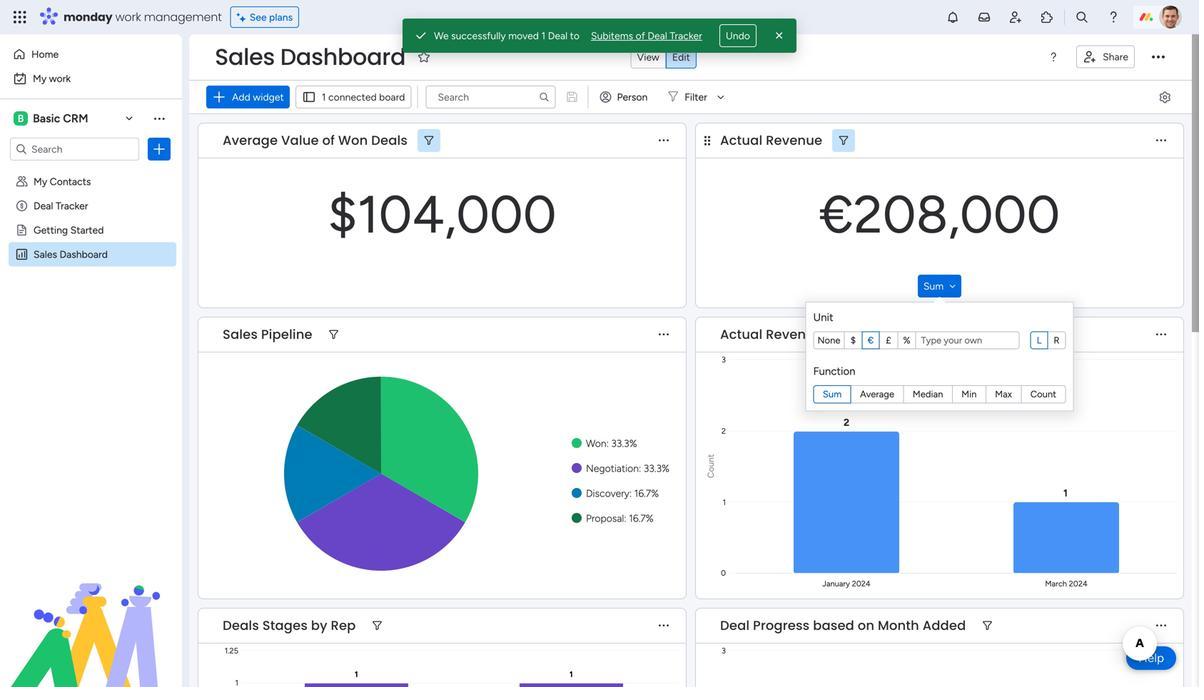 Task type: locate. For each thing, give the bounding box(es) containing it.
option
[[0, 169, 182, 172]]

: down discovery : 16.7%
[[624, 513, 627, 525]]

revenue for actual revenue by month (deals won)
[[766, 326, 823, 344]]

sales dashboard down plans on the top of page
[[215, 41, 406, 73]]

deals left stages
[[223, 617, 259, 635]]

sales dashboard inside list box
[[34, 248, 108, 261]]

1 vertical spatial average
[[860, 389, 895, 400]]

0 horizontal spatial of
[[322, 131, 335, 150]]

0 vertical spatial of
[[636, 30, 645, 42]]

1 left "connected" at left top
[[322, 91, 326, 103]]

0 horizontal spatial tracker
[[56, 200, 88, 212]]

revenue inside field
[[766, 131, 823, 150]]

work inside option
[[49, 72, 71, 85]]

0 horizontal spatial won
[[338, 131, 368, 150]]

average value of won deals
[[223, 131, 408, 150]]

sales left pipeline
[[223, 326, 258, 344]]

person button
[[594, 86, 656, 109]]

: for discovery
[[630, 488, 632, 500]]

1 horizontal spatial won
[[586, 438, 607, 450]]

33.3% for negotiation : 33.3%
[[644, 463, 670, 475]]

sales dashboard inside banner
[[215, 41, 406, 73]]

work down home
[[49, 72, 71, 85]]

0 horizontal spatial dashboard
[[60, 248, 108, 261]]

median
[[913, 389, 943, 400]]

see plans
[[250, 11, 293, 23]]

Search in workspace field
[[30, 141, 119, 157]]

1 vertical spatial of
[[322, 131, 335, 150]]

notifications image
[[946, 10, 960, 24]]

subitems of deal tracker
[[591, 30, 702, 42]]

1 horizontal spatial of
[[636, 30, 645, 42]]

of up view
[[636, 30, 645, 42]]

average for average
[[860, 389, 895, 400]]

more dots image
[[659, 330, 669, 340], [1157, 621, 1167, 631]]

deals stages by rep
[[223, 617, 356, 635]]

add widget button
[[206, 86, 290, 109]]

deal left progress
[[720, 617, 750, 635]]

1 vertical spatial sales dashboard
[[34, 248, 108, 261]]

actual revenue
[[720, 131, 823, 150]]

0 vertical spatial 33.3%
[[611, 438, 637, 450]]

:
[[607, 438, 609, 450], [639, 463, 641, 475], [630, 488, 632, 500], [624, 513, 627, 525]]

1 horizontal spatial more dots image
[[1157, 621, 1167, 631]]

0 vertical spatial more dots image
[[659, 330, 669, 340]]

1 horizontal spatial sum
[[924, 280, 944, 292]]

by down unit
[[826, 326, 842, 344]]

sales for sales pipeline field
[[223, 326, 258, 344]]

1 vertical spatial deals
[[223, 617, 259, 635]]

angle down image
[[950, 281, 956, 291]]

sales inside banner
[[215, 41, 275, 73]]

sales dashboard
[[215, 41, 406, 73], [34, 248, 108, 261]]

successfully
[[451, 30, 506, 42]]

0 horizontal spatial 1
[[322, 91, 326, 103]]

1 horizontal spatial tracker
[[670, 30, 702, 42]]

my down home
[[33, 72, 47, 85]]

add
[[232, 91, 250, 103]]

month inside the actual revenue by month (deals won) field
[[846, 326, 887, 344]]

0 vertical spatial sales dashboard
[[215, 41, 406, 73]]

deal up the display modes group
[[648, 30, 667, 42]]

none search field inside sales dashboard banner
[[426, 86, 556, 109]]

monday marketplace image
[[1040, 10, 1054, 24]]

work
[[115, 9, 141, 25], [49, 72, 71, 85]]

16.7% down discovery : 16.7%
[[629, 513, 654, 525]]

average down add widget popup button
[[223, 131, 278, 150]]

see
[[250, 11, 267, 23]]

month
[[846, 326, 887, 344], [878, 617, 919, 635]]

my for my contacts
[[34, 176, 47, 188]]

revenue inside field
[[766, 326, 823, 344]]

edit
[[672, 51, 690, 63]]

0 horizontal spatial more dots image
[[659, 330, 669, 340]]

1 horizontal spatial deals
[[371, 131, 408, 150]]

dashboard down started
[[60, 248, 108, 261]]

0 vertical spatial 1
[[541, 30, 546, 42]]

add widget
[[232, 91, 284, 103]]

tracker down contacts
[[56, 200, 88, 212]]

average
[[223, 131, 278, 150], [860, 389, 895, 400]]

: up negotiation
[[607, 438, 609, 450]]

sales
[[215, 41, 275, 73], [34, 248, 57, 261], [223, 326, 258, 344]]

0 horizontal spatial 33.3%
[[611, 438, 637, 450]]

my left contacts
[[34, 176, 47, 188]]

of inside subitems of deal tracker link
[[636, 30, 645, 42]]

1 vertical spatial by
[[311, 617, 327, 635]]

0 vertical spatial sales
[[215, 41, 275, 73]]

by inside field
[[826, 326, 842, 344]]

0 vertical spatial actual
[[720, 131, 763, 150]]

sum down function at the bottom of page
[[823, 389, 842, 400]]

1 vertical spatial 1
[[322, 91, 326, 103]]

1 vertical spatial work
[[49, 72, 71, 85]]

2 vertical spatial sales
[[223, 326, 258, 344]]

tracker up "edit"
[[670, 30, 702, 42]]

0 horizontal spatial by
[[311, 617, 327, 635]]

widget
[[253, 91, 284, 103]]

€208,000
[[819, 183, 1060, 246]]

deal left "to"
[[548, 30, 568, 42]]

1 vertical spatial dashboard
[[60, 248, 108, 261]]

2 actual from the top
[[720, 326, 763, 344]]

stages
[[263, 617, 308, 635]]

0 horizontal spatial work
[[49, 72, 71, 85]]

discovery : 16.7%
[[586, 488, 659, 500]]

0 vertical spatial tracker
[[670, 30, 702, 42]]

dashboard
[[280, 41, 406, 73], [60, 248, 108, 261]]

by
[[826, 326, 842, 344], [311, 617, 327, 635]]

0 vertical spatial my
[[33, 72, 47, 85]]

0 vertical spatial month
[[846, 326, 887, 344]]

lottie animation element
[[0, 543, 182, 688]]

0 vertical spatial average
[[223, 131, 278, 150]]

dapulse drag handle 3 image
[[705, 135, 710, 146]]

my inside option
[[33, 72, 47, 85]]

average left the 'median'
[[860, 389, 895, 400]]

lottie animation image
[[0, 543, 182, 688]]

1 vertical spatial actual
[[720, 326, 763, 344]]

alert
[[403, 19, 797, 53]]

search everything image
[[1075, 10, 1089, 24]]

dashboard up "connected" at left top
[[280, 41, 406, 73]]

won up negotiation
[[586, 438, 607, 450]]

sum button
[[918, 275, 962, 298]]

deals down board on the left
[[371, 131, 408, 150]]

0 vertical spatial revenue
[[766, 131, 823, 150]]

Sales Dashboard field
[[211, 41, 409, 73]]

dashboard inside banner
[[280, 41, 406, 73]]

sales inside list box
[[34, 248, 57, 261]]

of right value
[[322, 131, 335, 150]]

1 revenue from the top
[[766, 131, 823, 150]]

1 connected board
[[322, 91, 405, 103]]

1 horizontal spatial work
[[115, 9, 141, 25]]

1 horizontal spatial 1
[[541, 30, 546, 42]]

more dots image
[[659, 135, 669, 146], [1157, 135, 1167, 146], [1157, 330, 1167, 340], [659, 621, 669, 631]]

crm
[[63, 112, 88, 125]]

0 vertical spatial dashboard
[[280, 41, 406, 73]]

actual for actual revenue
[[720, 131, 763, 150]]

1 vertical spatial tracker
[[56, 200, 88, 212]]

sum left the angle down image
[[924, 280, 944, 292]]

33.3% up negotiation : 33.3% on the bottom
[[611, 438, 637, 450]]

16.7%
[[634, 488, 659, 500], [629, 513, 654, 525]]

sales dashboard down the getting started
[[34, 248, 108, 261]]

1 horizontal spatial dashboard
[[280, 41, 406, 73]]

more options image
[[1152, 51, 1165, 64]]

undo button
[[720, 24, 757, 47]]

progress
[[753, 617, 810, 635]]

: for negotiation
[[639, 463, 641, 475]]

actual inside field
[[720, 326, 763, 344]]

month inside deal progress based on month added "field"
[[878, 617, 919, 635]]

0 horizontal spatial deals
[[223, 617, 259, 635]]

average inside field
[[223, 131, 278, 150]]

£
[[886, 335, 891, 346]]

1 vertical spatial my
[[34, 176, 47, 188]]

sales up add widget popup button
[[215, 41, 275, 73]]

proposal
[[586, 513, 624, 525]]

1 horizontal spatial 33.3%
[[644, 463, 670, 475]]

33.3%
[[611, 438, 637, 450], [644, 463, 670, 475]]

1 vertical spatial 16.7%
[[629, 513, 654, 525]]

1 vertical spatial won
[[586, 438, 607, 450]]

monday work management
[[64, 9, 222, 25]]

(deals
[[891, 326, 933, 344]]

my inside list box
[[34, 176, 47, 188]]

subitems
[[591, 30, 633, 42]]

revenue
[[766, 131, 823, 150], [766, 326, 823, 344]]

sales for sales dashboard field
[[215, 41, 275, 73]]

1 horizontal spatial by
[[826, 326, 842, 344]]

0 horizontal spatial sales dashboard
[[34, 248, 108, 261]]

1 horizontal spatial sales dashboard
[[215, 41, 406, 73]]

work right monday
[[115, 9, 141, 25]]

actual
[[720, 131, 763, 150], [720, 326, 763, 344]]

1 vertical spatial month
[[878, 617, 919, 635]]

by inside field
[[311, 617, 327, 635]]

1 vertical spatial more dots image
[[1157, 621, 1167, 631]]

my work link
[[9, 67, 173, 90]]

share
[[1103, 51, 1129, 63]]

sales right public dashboard image
[[34, 248, 57, 261]]

1
[[541, 30, 546, 42], [322, 91, 326, 103]]

0 vertical spatial by
[[826, 326, 842, 344]]

33.3% up discovery : 16.7%
[[644, 463, 670, 475]]

1 vertical spatial 33.3%
[[644, 463, 670, 475]]

0 vertical spatial won
[[338, 131, 368, 150]]

my
[[33, 72, 47, 85], [34, 176, 47, 188]]

: down negotiation : 33.3% on the bottom
[[630, 488, 632, 500]]

by left the rep
[[311, 617, 327, 635]]

0 vertical spatial sum
[[924, 280, 944, 292]]

of inside average value of won deals field
[[322, 131, 335, 150]]

None search field
[[426, 86, 556, 109]]

won down 1 connected board popup button
[[338, 131, 368, 150]]

getting
[[34, 224, 68, 236]]

rep
[[331, 617, 356, 635]]

work for my
[[49, 72, 71, 85]]

0 vertical spatial work
[[115, 9, 141, 25]]

list box
[[0, 167, 182, 459]]

1 horizontal spatial average
[[860, 389, 895, 400]]

2 revenue from the top
[[766, 326, 823, 344]]

1 right moved
[[541, 30, 546, 42]]

workspace selection element
[[14, 110, 90, 127]]

sales inside field
[[223, 326, 258, 344]]

deal
[[548, 30, 568, 42], [648, 30, 667, 42], [34, 200, 53, 212], [720, 617, 750, 635]]

plans
[[269, 11, 293, 23]]

: up discovery : 16.7%
[[639, 463, 641, 475]]

deal up getting
[[34, 200, 53, 212]]

1 vertical spatial revenue
[[766, 326, 823, 344]]

Deal Progress based on Month Added field
[[717, 617, 970, 635]]

actual inside field
[[720, 131, 763, 150]]

1 vertical spatial sales
[[34, 248, 57, 261]]

0 vertical spatial 16.7%
[[634, 488, 659, 500]]

1 vertical spatial sum
[[823, 389, 842, 400]]

0 horizontal spatial average
[[223, 131, 278, 150]]

$
[[851, 335, 856, 346]]

we
[[434, 30, 449, 42]]

options image
[[152, 142, 166, 156]]

Deals Stages by Rep field
[[219, 617, 359, 635]]

0 vertical spatial deals
[[371, 131, 408, 150]]

won)
[[937, 326, 970, 344]]

won
[[338, 131, 368, 150], [586, 438, 607, 450]]

1 actual from the top
[[720, 131, 763, 150]]

16.7% down negotiation : 33.3% on the bottom
[[634, 488, 659, 500]]

menu image
[[1048, 51, 1060, 63]]

arrow down image
[[712, 89, 730, 106]]



Task type: vqa. For each thing, say whether or not it's contained in the screenshot.


Task type: describe. For each thing, give the bounding box(es) containing it.
edit button
[[666, 46, 697, 69]]

more dots image for actual revenue by month (deals won)
[[1157, 330, 1167, 340]]

getting started
[[34, 224, 104, 236]]

count
[[1031, 389, 1057, 400]]

based
[[813, 617, 855, 635]]

invite members image
[[1009, 10, 1023, 24]]

Actual Revenue field
[[717, 131, 826, 150]]

basic crm
[[33, 112, 88, 125]]

monday
[[64, 9, 112, 25]]

to
[[570, 30, 580, 42]]

more dots image for sales pipeline
[[659, 330, 669, 340]]

view
[[637, 51, 660, 63]]

Type your own field
[[920, 334, 1016, 347]]

more dots image for average value of won deals
[[659, 135, 669, 146]]

max
[[995, 389, 1012, 400]]

negotiation : 33.3%
[[586, 463, 670, 475]]

by for stages
[[311, 617, 327, 635]]

sales pipeline
[[223, 326, 312, 344]]

person
[[617, 91, 648, 103]]

function
[[814, 365, 856, 378]]

won inside field
[[338, 131, 368, 150]]

workspace options image
[[152, 111, 166, 125]]

%
[[903, 335, 911, 346]]

sales dashboard banner
[[189, 34, 1192, 114]]

deals inside field
[[223, 617, 259, 635]]

my work
[[33, 72, 71, 85]]

home option
[[9, 43, 173, 66]]

16.7% for discovery : 16.7%
[[634, 488, 659, 500]]

contacts
[[50, 176, 91, 188]]

more dots image for deals stages by rep
[[659, 621, 669, 631]]

: for proposal
[[624, 513, 627, 525]]

won : 33.3%
[[586, 438, 637, 450]]

help image
[[1107, 10, 1121, 24]]

display modes group
[[631, 46, 697, 69]]

pipeline
[[261, 326, 312, 344]]

negotiation
[[586, 463, 639, 475]]

home
[[31, 48, 59, 60]]

update feed image
[[977, 10, 992, 24]]

l
[[1037, 335, 1042, 346]]

value
[[281, 131, 319, 150]]

Average Value of Won Deals field
[[219, 131, 411, 150]]

discovery
[[586, 488, 630, 500]]

on
[[858, 617, 875, 635]]

view button
[[631, 46, 666, 69]]

work for monday
[[115, 9, 141, 25]]

deal inside list box
[[34, 200, 53, 212]]

r
[[1054, 335, 1060, 346]]

workspace image
[[14, 111, 28, 126]]

basic
[[33, 112, 60, 125]]

proposal : 16.7%
[[586, 513, 654, 525]]

select product image
[[13, 10, 27, 24]]

33.3% for won : 33.3%
[[611, 438, 637, 450]]

subitems of deal tracker link
[[591, 29, 702, 43]]

b
[[18, 112, 24, 125]]

deal progress based on month added
[[720, 617, 966, 635]]

my for my work
[[33, 72, 47, 85]]

filter
[[685, 91, 707, 103]]

actual for actual revenue by month (deals won)
[[720, 326, 763, 344]]

add to favorites image
[[417, 50, 431, 64]]

we successfully moved 1 deal to
[[434, 30, 580, 42]]

close image
[[772, 29, 787, 43]]

help
[[1139, 651, 1164, 666]]

home link
[[9, 43, 173, 66]]

added
[[923, 617, 966, 635]]

connected
[[328, 91, 377, 103]]

help button
[[1127, 647, 1177, 670]]

my work option
[[9, 67, 173, 90]]

public dashboard image
[[15, 248, 29, 261]]

alert containing we successfully moved 1 deal to
[[403, 19, 797, 53]]

$104,000
[[328, 183, 557, 246]]

Sales Pipeline field
[[219, 326, 316, 344]]

€
[[868, 335, 874, 346]]

: for won
[[607, 438, 609, 450]]

unit
[[814, 311, 834, 324]]

started
[[70, 224, 104, 236]]

share button
[[1077, 45, 1135, 68]]

my contacts
[[34, 176, 91, 188]]

public board image
[[15, 223, 29, 237]]

board
[[379, 91, 405, 103]]

search image
[[539, 91, 550, 103]]

average for average value of won deals
[[223, 131, 278, 150]]

dashboard inside list box
[[60, 248, 108, 261]]

undo
[[726, 30, 750, 42]]

settings image
[[1158, 90, 1172, 104]]

none
[[818, 335, 841, 346]]

see plans button
[[230, 6, 299, 28]]

Filter dashboard by text search field
[[426, 86, 556, 109]]

terry turtle image
[[1159, 6, 1182, 29]]

actual revenue by month (deals won)
[[720, 326, 970, 344]]

0 horizontal spatial sum
[[823, 389, 842, 400]]

management
[[144, 9, 222, 25]]

deal tracker
[[34, 200, 88, 212]]

revenue for actual revenue
[[766, 131, 823, 150]]

deal inside "field"
[[720, 617, 750, 635]]

list box containing my contacts
[[0, 167, 182, 459]]

more dots image for deal progress based on month added
[[1157, 621, 1167, 631]]

tracker inside list box
[[56, 200, 88, 212]]

deals inside field
[[371, 131, 408, 150]]

16.7% for proposal : 16.7%
[[629, 513, 654, 525]]

1 connected board button
[[295, 86, 412, 109]]

Actual Revenue by Month (Deals won) field
[[717, 326, 974, 344]]

1 inside popup button
[[322, 91, 326, 103]]

sum inside sum button
[[924, 280, 944, 292]]

filter button
[[662, 86, 730, 109]]

by for revenue
[[826, 326, 842, 344]]

moved
[[508, 30, 539, 42]]

min
[[962, 389, 977, 400]]



